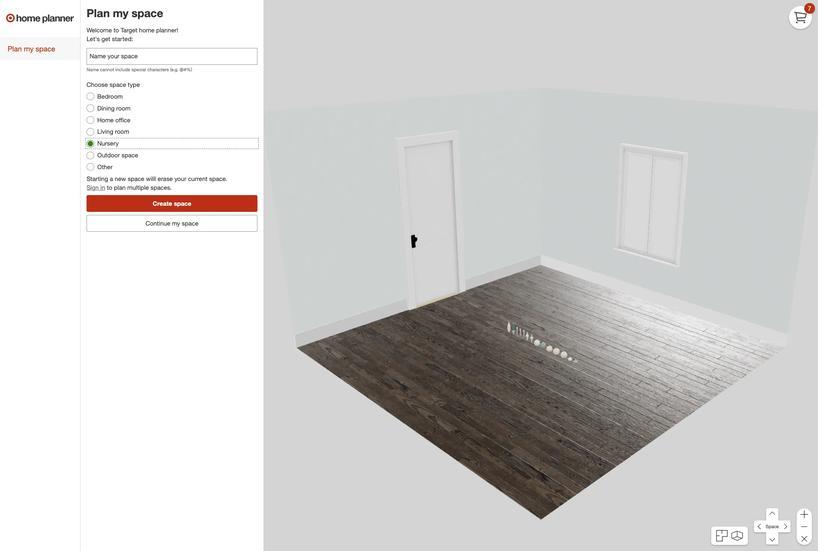 Task type: describe. For each thing, give the bounding box(es) containing it.
create
[[153, 200, 172, 207]]

your
[[175, 175, 186, 183]]

0 vertical spatial plan my space
[[87, 6, 163, 20]]

0 vertical spatial plan
[[87, 6, 110, 20]]

target
[[121, 26, 137, 34]]

other
[[97, 163, 113, 171]]

a
[[110, 175, 113, 183]]

space right create
[[174, 200, 191, 207]]

space down create space button
[[182, 220, 199, 227]]

create space button
[[87, 195, 258, 212]]

tilt camera down 30° image
[[767, 533, 779, 546]]

room for dining room
[[116, 105, 131, 112]]

erase
[[158, 175, 173, 183]]

living room
[[97, 128, 129, 136]]

plan my space button
[[0, 37, 80, 60]]

starting a new space willl erase your current space. sign in to plan multiple spaces.
[[87, 175, 227, 191]]

space down home planner landing page image
[[36, 44, 55, 53]]

office
[[115, 116, 130, 124]]

welcome
[[87, 26, 112, 34]]

started:
[[112, 35, 133, 43]]

Living room radio
[[87, 128, 94, 136]]

new
[[115, 175, 126, 183]]

in
[[101, 184, 105, 191]]

to inside the starting a new space willl erase your current space. sign in to plan multiple spaces.
[[107, 184, 112, 191]]

front view button icon image
[[732, 532, 743, 542]]

sign
[[87, 184, 99, 191]]

space right outdoor
[[122, 152, 138, 159]]

sign in button
[[87, 183, 105, 192]]

Nursery radio
[[87, 140, 94, 148]]

choose
[[87, 81, 108, 89]]

2 vertical spatial my
[[172, 220, 180, 227]]

7 button
[[790, 3, 816, 29]]

multiple
[[127, 184, 149, 191]]

type
[[128, 81, 140, 89]]

characters
[[147, 67, 169, 73]]

home
[[139, 26, 155, 34]]

include
[[115, 67, 130, 73]]



Task type: vqa. For each thing, say whether or not it's contained in the screenshot.
'-'
no



Task type: locate. For each thing, give the bounding box(es) containing it.
2 horizontal spatial my
[[172, 220, 180, 227]]

top view button icon image
[[717, 531, 728, 542]]

Home office radio
[[87, 116, 94, 124]]

welcome to target home planner! let's get started:
[[87, 26, 178, 43]]

plan my space up "target"
[[87, 6, 163, 20]]

space up home
[[132, 6, 163, 20]]

home planner landing page image
[[6, 6, 74, 31]]

1 vertical spatial plan
[[8, 44, 22, 53]]

space.
[[209, 175, 227, 183]]

1 vertical spatial my
[[24, 44, 34, 53]]

0 horizontal spatial plan my space
[[8, 44, 55, 53]]

let's
[[87, 35, 100, 43]]

plan my space
[[87, 6, 163, 20], [8, 44, 55, 53]]

space up multiple
[[128, 175, 144, 183]]

pan camera right 30° image
[[779, 521, 791, 534]]

0 vertical spatial to
[[114, 26, 119, 34]]

get
[[102, 35, 110, 43]]

dining
[[97, 105, 115, 112]]

room
[[116, 105, 131, 112], [115, 128, 129, 136]]

1 vertical spatial room
[[115, 128, 129, 136]]

plan
[[87, 6, 110, 20], [8, 44, 22, 53]]

Dining room radio
[[87, 105, 94, 112]]

home office
[[97, 116, 130, 124]]

outdoor
[[97, 152, 120, 159]]

create space
[[153, 200, 191, 207]]

dining room
[[97, 105, 131, 112]]

0 vertical spatial my
[[113, 6, 129, 20]]

home
[[97, 116, 114, 124]]

plan
[[114, 184, 126, 191]]

my down home planner landing page image
[[24, 44, 34, 53]]

1 horizontal spatial plan my space
[[87, 6, 163, 20]]

plan my space inside plan my space button
[[8, 44, 55, 53]]

to up started:
[[114, 26, 119, 34]]

0 horizontal spatial plan
[[8, 44, 22, 53]]

nursery
[[97, 140, 119, 147]]

1 vertical spatial plan my space
[[8, 44, 55, 53]]

special
[[132, 67, 146, 73]]

to right in
[[107, 184, 112, 191]]

Outdoor space radio
[[87, 152, 94, 159]]

to inside the welcome to target home planner! let's get started:
[[114, 26, 119, 34]]

choose space type
[[87, 81, 140, 89]]

plan inside button
[[8, 44, 22, 53]]

outdoor space
[[97, 152, 138, 159]]

space inside the starting a new space willl erase your current space. sign in to plan multiple spaces.
[[128, 175, 144, 183]]

pan camera left 30° image
[[755, 521, 767, 534]]

to
[[114, 26, 119, 34], [107, 184, 112, 191]]

bedroom
[[97, 93, 123, 100]]

continue
[[146, 220, 170, 227]]

space
[[132, 6, 163, 20], [36, 44, 55, 53], [110, 81, 126, 89], [122, 152, 138, 159], [128, 175, 144, 183], [174, 200, 191, 207], [182, 220, 199, 227]]

spaces.
[[151, 184, 172, 191]]

name
[[87, 67, 99, 73]]

space up the bedroom
[[110, 81, 126, 89]]

Bedroom radio
[[87, 93, 94, 101]]

room for living room
[[115, 128, 129, 136]]

room down office
[[115, 128, 129, 136]]

None text field
[[87, 48, 258, 65]]

living
[[97, 128, 113, 136]]

plan my space down home planner landing page image
[[8, 44, 55, 53]]

my up "target"
[[113, 6, 129, 20]]

0 horizontal spatial to
[[107, 184, 112, 191]]

continue my space
[[146, 220, 199, 227]]

room up office
[[116, 105, 131, 112]]

planner!
[[156, 26, 178, 34]]

willl
[[146, 175, 156, 183]]

0 vertical spatial room
[[116, 105, 131, 112]]

tilt camera up 30° image
[[767, 509, 779, 521]]

cannot
[[100, 67, 114, 73]]

1 vertical spatial to
[[107, 184, 112, 191]]

starting
[[87, 175, 108, 183]]

my right continue
[[172, 220, 180, 227]]

name cannot include special characters (e.g. @#%)
[[87, 67, 192, 73]]

Other radio
[[87, 164, 94, 171]]

my
[[113, 6, 129, 20], [24, 44, 34, 53], [172, 220, 180, 227]]

(e.g.
[[170, 67, 178, 73]]

7
[[809, 4, 812, 12]]

0 horizontal spatial my
[[24, 44, 34, 53]]

continue my space button
[[87, 215, 258, 232]]

@#%)
[[180, 67, 192, 73]]

space
[[766, 524, 780, 530]]

1 horizontal spatial to
[[114, 26, 119, 34]]

1 horizontal spatial my
[[113, 6, 129, 20]]

current
[[188, 175, 208, 183]]

1 horizontal spatial plan
[[87, 6, 110, 20]]



